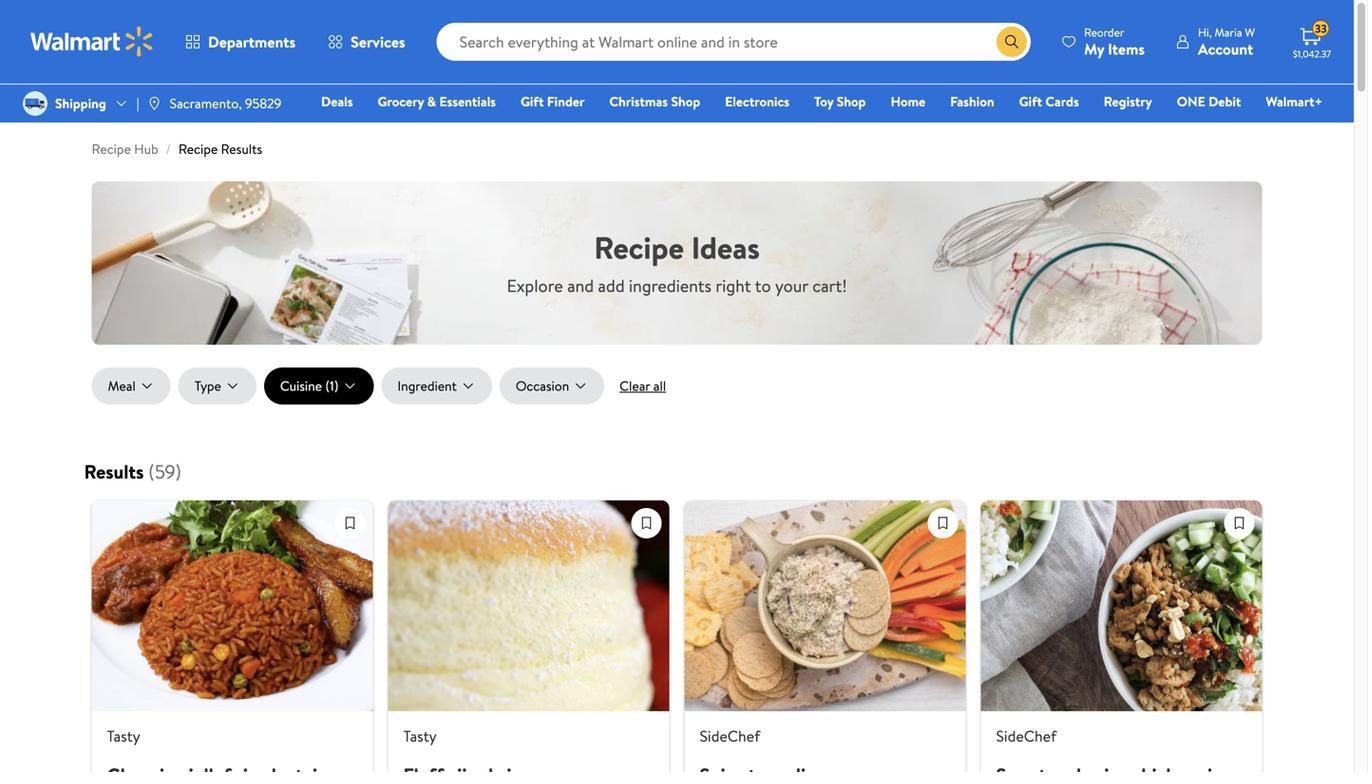 Task type: locate. For each thing, give the bounding box(es) containing it.
95829
[[245, 94, 282, 113]]

tasty link
[[92, 501, 373, 773], [388, 501, 670, 773]]

sidechef link
[[685, 501, 966, 773], [981, 501, 1263, 773]]

0 horizontal spatial sidechef
[[700, 726, 760, 747]]

clear
[[620, 377, 651, 395]]

results
[[221, 140, 262, 158], [84, 459, 144, 485]]

0 horizontal spatial results
[[84, 459, 144, 485]]

1 gift from the left
[[521, 92, 544, 111]]

and
[[567, 274, 594, 298]]

departments button
[[169, 19, 312, 65]]

fashion
[[951, 92, 995, 111]]

results left (59)
[[84, 459, 144, 485]]

w
[[1245, 24, 1256, 40]]

meal
[[108, 377, 136, 395]]

0 horizontal spatial sidechef link
[[685, 501, 966, 773]]

deals
[[321, 92, 353, 111]]

toy shop link
[[806, 91, 875, 112]]

2 test image from the left
[[929, 510, 958, 538]]

fluffy jiggly japanese cheesecake image
[[388, 501, 670, 712]]

shop for christmas shop
[[671, 92, 701, 111]]

0 horizontal spatial tasty link
[[92, 501, 373, 773]]

shipping
[[55, 94, 106, 113]]

walmart image
[[30, 27, 154, 57]]

gift left finder
[[521, 92, 544, 111]]

1 horizontal spatial sidechef link
[[981, 501, 1263, 773]]

gift cards link
[[1011, 91, 1088, 112]]

gift inside gift finder link
[[521, 92, 544, 111]]

shop right christmas
[[671, 92, 701, 111]]

tasty
[[107, 726, 140, 747], [403, 726, 437, 747]]

1 horizontal spatial gift
[[1019, 92, 1043, 111]]

gift
[[521, 92, 544, 111], [1019, 92, 1043, 111]]

reorder my items
[[1085, 24, 1145, 59]]

1 test image from the left
[[633, 510, 661, 538]]

meal button
[[92, 368, 171, 405]]

recipe up add
[[594, 227, 684, 269]]

fashion link
[[942, 91, 1003, 112]]

maria
[[1215, 24, 1243, 40]]

occasion
[[516, 377, 569, 395]]

recipe right /
[[179, 140, 218, 158]]

christmas shop link
[[601, 91, 709, 112]]

Search search field
[[437, 23, 1031, 61]]

finder
[[547, 92, 585, 111]]

test image
[[633, 510, 661, 538], [929, 510, 958, 538], [1226, 510, 1254, 538]]

recipe inside recipe ideas explore and add ingredients right to your cart!
[[594, 227, 684, 269]]

2 horizontal spatial test image
[[1226, 510, 1254, 538]]

toy
[[815, 92, 834, 111]]

walmart+
[[1266, 92, 1323, 111]]

2 sidechef from the left
[[997, 726, 1057, 747]]

0 horizontal spatial tasty
[[107, 726, 140, 747]]

1 horizontal spatial sidechef
[[997, 726, 1057, 747]]

0 horizontal spatial test image
[[633, 510, 661, 538]]

2 tasty from the left
[[403, 726, 437, 747]]

test image
[[336, 510, 365, 538]]

2 sidechef link from the left
[[981, 501, 1263, 773]]

tasty for ghanaian jollof rice by tei hammond image
[[107, 726, 140, 747]]

christmas
[[610, 92, 668, 111]]

0 horizontal spatial recipe
[[92, 140, 131, 158]]

1 horizontal spatial results
[[221, 140, 262, 158]]

departments
[[208, 31, 296, 52]]

33
[[1316, 21, 1328, 37]]

1 horizontal spatial tasty
[[403, 726, 437, 747]]

1 horizontal spatial tasty link
[[388, 501, 670, 773]]

clear all
[[620, 377, 666, 395]]

 image
[[23, 91, 48, 116]]

2 shop from the left
[[837, 92, 866, 111]]

recipe
[[92, 140, 131, 158], [179, 140, 218, 158], [594, 227, 684, 269]]

 image
[[147, 96, 162, 111]]

cards
[[1046, 92, 1079, 111]]

cuisine (1)
[[280, 377, 339, 395]]

services
[[351, 31, 405, 52]]

0 horizontal spatial shop
[[671, 92, 701, 111]]

sidechef for sweet and spicy chicken rice bowls image
[[997, 726, 1057, 747]]

gift for gift cards
[[1019, 92, 1043, 111]]

cuisine (1) button
[[264, 368, 374, 405]]

gift inside gift cards link
[[1019, 92, 1043, 111]]

one debit
[[1177, 92, 1242, 111]]

2 gift from the left
[[1019, 92, 1043, 111]]

2 horizontal spatial recipe
[[594, 227, 684, 269]]

account
[[1199, 38, 1254, 59]]

1 shop from the left
[[671, 92, 701, 111]]

to
[[755, 274, 771, 298]]

shop right toy on the top right of the page
[[837, 92, 866, 111]]

occasion button
[[500, 368, 605, 405]]

tasty for fluffy jiggly japanese cheesecake image
[[403, 726, 437, 747]]

1 horizontal spatial test image
[[929, 510, 958, 538]]

gift left cards
[[1019, 92, 1043, 111]]

sidechef
[[700, 726, 760, 747], [997, 726, 1057, 747]]

sidechef for spicy tuna dip image
[[700, 726, 760, 747]]

0 horizontal spatial gift
[[521, 92, 544, 111]]

grocery & essentials link
[[369, 91, 505, 112]]

cuisine
[[280, 377, 322, 395]]

1 sidechef from the left
[[700, 726, 760, 747]]

recipe hub / recipe results
[[92, 140, 262, 158]]

recipe left hub
[[92, 140, 131, 158]]

1 horizontal spatial shop
[[837, 92, 866, 111]]

shop
[[671, 92, 701, 111], [837, 92, 866, 111]]

gift for gift finder
[[521, 92, 544, 111]]

1 tasty from the left
[[107, 726, 140, 747]]

recipe for hub
[[92, 140, 131, 158]]

3 test image from the left
[[1226, 510, 1254, 538]]

results down sacramento, 95829
[[221, 140, 262, 158]]

(1)
[[325, 377, 339, 395]]



Task type: vqa. For each thing, say whether or not it's contained in the screenshot.
online
no



Task type: describe. For each thing, give the bounding box(es) containing it.
1 sidechef link from the left
[[685, 501, 966, 773]]

2 tasty link from the left
[[388, 501, 670, 773]]

test image for sweet and spicy chicken rice bowls image
[[1226, 510, 1254, 538]]

my
[[1085, 38, 1105, 59]]

ingredients
[[629, 274, 712, 298]]

shop for toy shop
[[837, 92, 866, 111]]

hi,
[[1199, 24, 1212, 40]]

clear all button
[[605, 371, 682, 402]]

search icon image
[[1005, 34, 1020, 49]]

spicy tuna dip image
[[685, 501, 966, 712]]

essentials
[[440, 92, 496, 111]]

walmart+ link
[[1258, 91, 1332, 112]]

services button
[[312, 19, 422, 65]]

christmas shop
[[610, 92, 701, 111]]

test image for spicy tuna dip image
[[929, 510, 958, 538]]

hub
[[134, 140, 158, 158]]

sweet and spicy chicken rice bowls image
[[981, 501, 1263, 712]]

registry link
[[1096, 91, 1161, 112]]

home
[[891, 92, 926, 111]]

grocery & essentials
[[378, 92, 496, 111]]

ideas
[[692, 227, 760, 269]]

test image for fluffy jiggly japanese cheesecake image
[[633, 510, 661, 538]]

right
[[716, 274, 751, 298]]

items
[[1108, 38, 1145, 59]]

gift finder
[[521, 92, 585, 111]]

ghanaian jollof rice by tei hammond image
[[92, 501, 373, 712]]

|
[[137, 94, 139, 113]]

grocery
[[378, 92, 424, 111]]

0 vertical spatial results
[[221, 140, 262, 158]]

deals link
[[313, 91, 362, 112]]

your
[[775, 274, 809, 298]]

recipe ideas explore and add ingredients right to your cart!
[[507, 227, 847, 298]]

ingredient
[[398, 377, 457, 395]]

1 horizontal spatial recipe
[[179, 140, 218, 158]]

1 tasty link from the left
[[92, 501, 373, 773]]

explore
[[507, 274, 563, 298]]

all
[[654, 377, 666, 395]]

1 vertical spatial results
[[84, 459, 144, 485]]

registry
[[1104, 92, 1153, 111]]

home link
[[882, 91, 934, 112]]

sacramento, 95829
[[170, 94, 282, 113]]

debit
[[1209, 92, 1242, 111]]

one debit link
[[1169, 91, 1250, 112]]

recipe hub link
[[92, 140, 158, 158]]

electronics
[[725, 92, 790, 111]]

(59)
[[148, 459, 181, 485]]

toy shop
[[815, 92, 866, 111]]

gift cards
[[1019, 92, 1079, 111]]

Walmart Site-Wide search field
[[437, 23, 1031, 61]]

hi, maria w account
[[1199, 24, 1256, 59]]

sacramento,
[[170, 94, 242, 113]]

&
[[427, 92, 436, 111]]

ingredient button
[[382, 368, 492, 405]]

electronics link
[[717, 91, 798, 112]]

recipe for ideas
[[594, 227, 684, 269]]

/
[[166, 140, 171, 158]]

type button
[[178, 368, 257, 405]]

cart!
[[813, 274, 847, 298]]

one
[[1177, 92, 1206, 111]]

add
[[598, 274, 625, 298]]

$1,042.37
[[1294, 48, 1332, 60]]

gift finder link
[[512, 91, 593, 112]]

results (59)
[[84, 459, 181, 485]]

reorder
[[1085, 24, 1125, 40]]

type
[[195, 377, 221, 395]]



